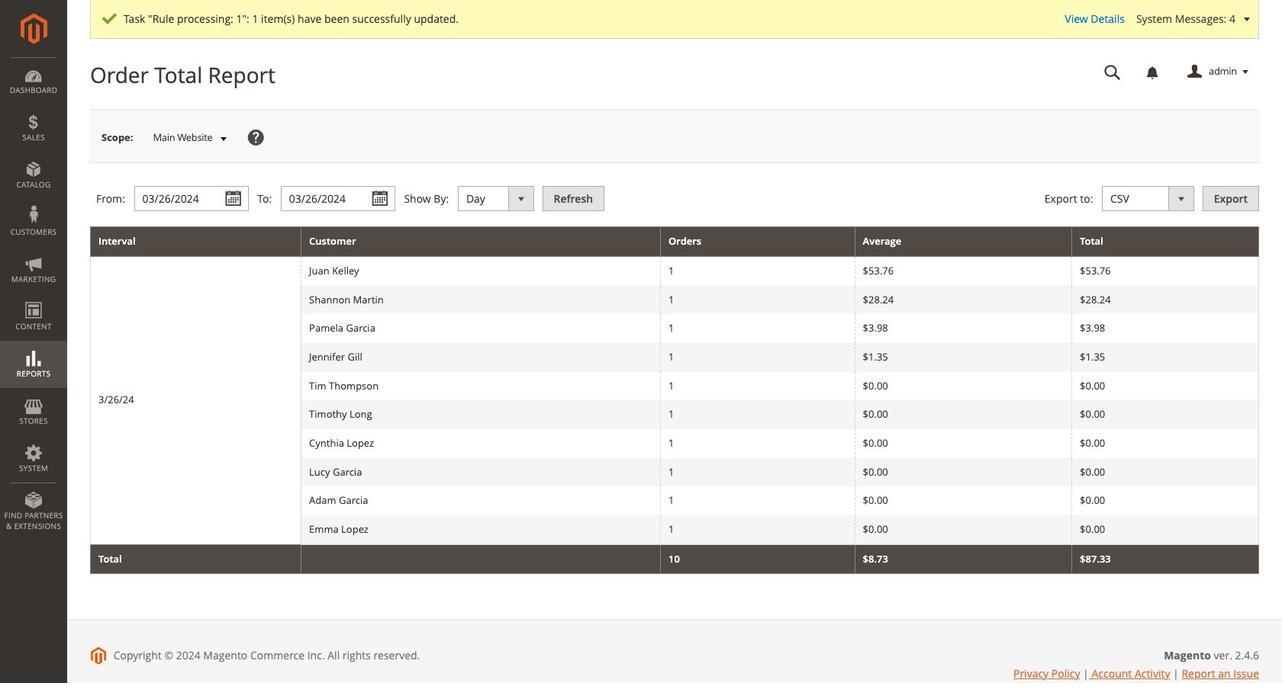 Task type: locate. For each thing, give the bounding box(es) containing it.
menu bar
[[0, 57, 67, 540]]

None text field
[[1094, 59, 1132, 85], [134, 186, 248, 212], [1094, 59, 1132, 85], [134, 186, 248, 212]]

magento admin panel image
[[20, 13, 47, 44]]

None text field
[[281, 186, 395, 212]]



